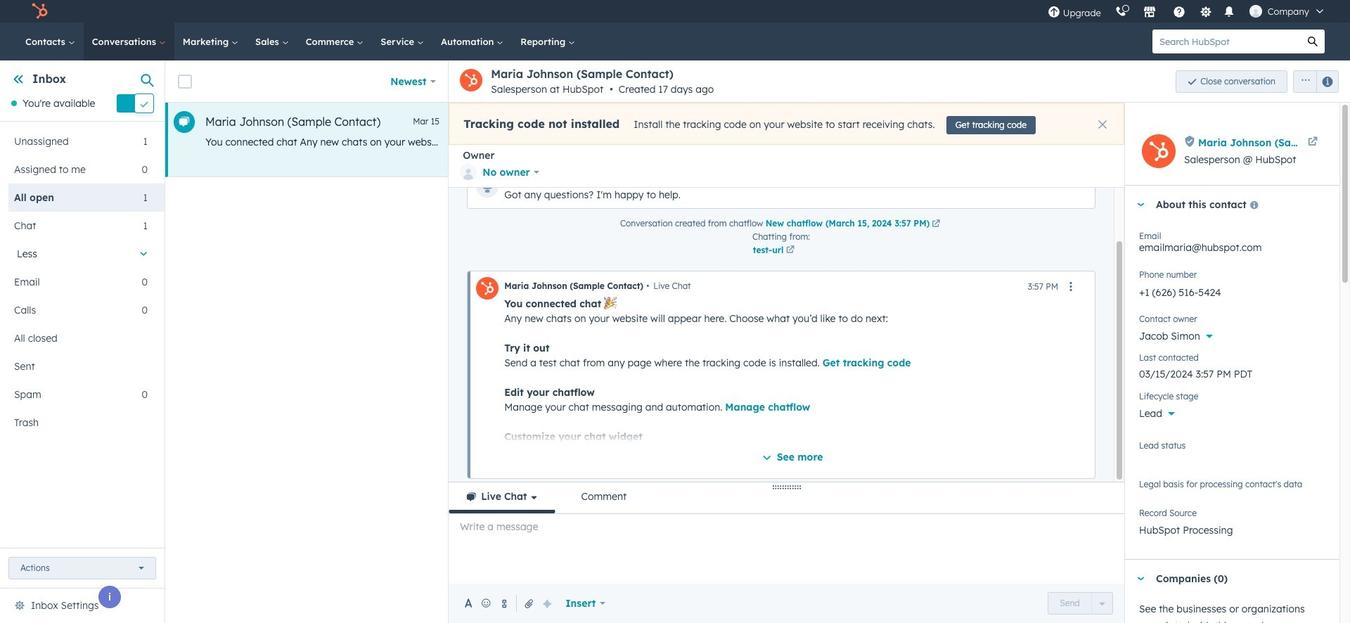 Task type: vqa. For each thing, say whether or not it's contained in the screenshot.
howard n/a icon
no



Task type: describe. For each thing, give the bounding box(es) containing it.
0 horizontal spatial group
[[1048, 592, 1113, 615]]

Search HubSpot search field
[[1153, 30, 1301, 53]]

close image
[[1099, 120, 1107, 129]]



Task type: locate. For each thing, give the bounding box(es) containing it.
2 caret image from the top
[[1137, 577, 1145, 581]]

group
[[1288, 70, 1339, 92], [1048, 592, 1113, 615]]

caret image
[[1137, 203, 1145, 206], [1137, 577, 1145, 581]]

1 caret image from the top
[[1137, 203, 1145, 206]]

-- text field
[[1139, 361, 1326, 383]]

menu
[[1041, 0, 1334, 23]]

None text field
[[1139, 278, 1326, 306]]

0 vertical spatial caret image
[[1137, 203, 1145, 206]]

1 vertical spatial group
[[1048, 592, 1113, 615]]

jacob simon image
[[1250, 5, 1262, 18]]

live chat from maria johnson (sample contact) with context you connected chat
any new chats on your website will appear here. choose what you'd like to do next:

try it out 
send a test chat from any page where the tracking code is installed: https://app.hubs row
[[165, 103, 1127, 177]]

marketplaces image
[[1143, 6, 1156, 19]]

1 horizontal spatial group
[[1288, 70, 1339, 92]]

link opens in a new window image
[[932, 218, 941, 231], [786, 244, 795, 257], [786, 246, 795, 255]]

1 vertical spatial caret image
[[1137, 577, 1145, 581]]

main content
[[165, 60, 1350, 623]]

you're available image
[[11, 101, 17, 106]]

link opens in a new window image
[[932, 220, 941, 229]]

0 vertical spatial group
[[1288, 70, 1339, 92]]

alert
[[449, 103, 1125, 145]]



